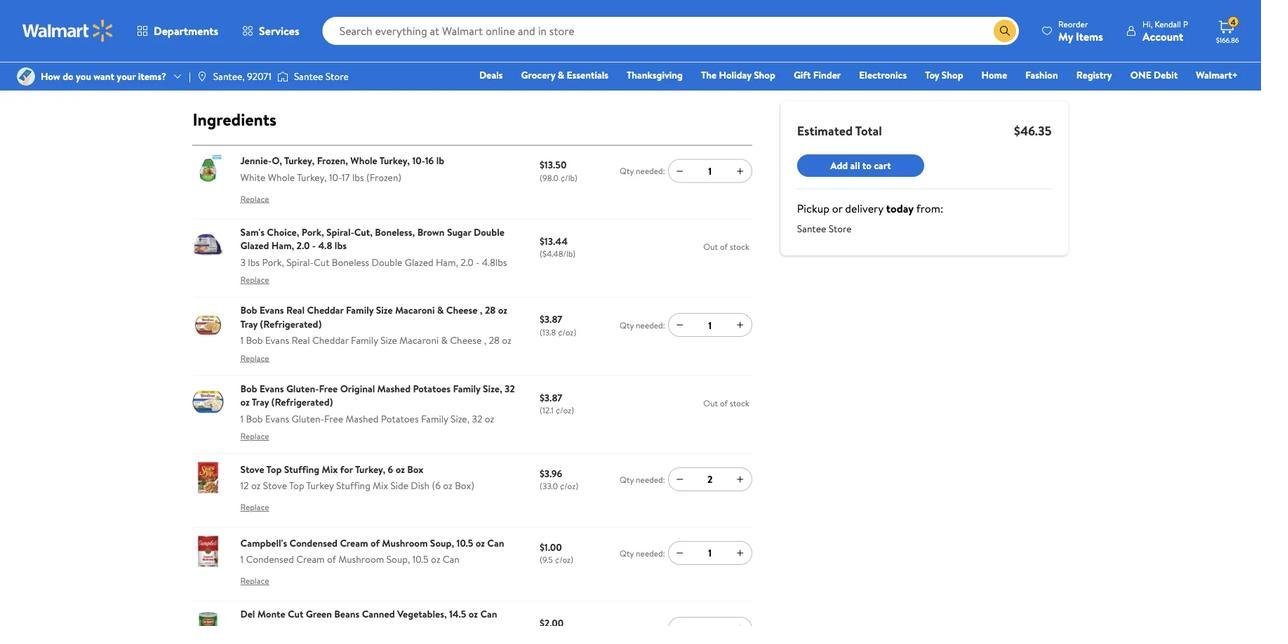 Task type: describe. For each thing, give the bounding box(es) containing it.
6
[[388, 462, 393, 476]]

decrease quantity jennie-o, turkey, frozen, whole turkey, 10-16 lb-count, current quantity 1 image
[[675, 165, 686, 176]]

1 vertical spatial cheddar
[[312, 333, 349, 347]]

$3.87 for bob evans real cheddar family size macaroni & cheese , 28 oz tray (refrigerated) 1 bob evans real cheddar family size macaroni & cheese , 28 oz
[[540, 312, 563, 326]]

bob evans real cheddar family size macaroni & cheese , 28 oz tray (refrigerated) image
[[193, 308, 224, 339]]

0 horizontal spatial santee
[[294, 69, 323, 83]]

tray inside bob evans gluten-free original mashed potatoes family size, 32 oz  tray (refrigerated) 1 bob evans gluten-free mashed potatoes family size, 32 oz
[[252, 395, 269, 409]]

1 vertical spatial 10-
[[329, 170, 342, 184]]

qty for $3.87
[[620, 319, 634, 331]]

1 horizontal spatial 32
[[505, 381, 515, 395]]

shop inside the holiday shop link
[[754, 68, 776, 82]]

estimated
[[797, 122, 853, 139]]

qty needed: for $3.96
[[620, 473, 665, 485]]

walmart+ link
[[1190, 67, 1245, 82]]

1 horizontal spatial cream
[[340, 536, 368, 550]]

stock for $3.87
[[730, 397, 750, 409]]

monte
[[258, 607, 286, 621]]

0 vertical spatial can
[[487, 536, 504, 550]]

0 vertical spatial cheddar
[[307, 303, 344, 317]]

1 vertical spatial condensed
[[246, 553, 294, 566]]

0 vertical spatial 28
[[485, 303, 496, 317]]

white
[[240, 170, 266, 184]]

1 horizontal spatial ham,
[[436, 255, 458, 269]]

1 horizontal spatial top
[[289, 479, 304, 493]]

services
[[259, 23, 300, 39]]

fashion link
[[1020, 67, 1065, 82]]

stove top stuffing mix for turkey, 6 oz box link
[[240, 462, 424, 476]]

1 vertical spatial mashed
[[346, 412, 379, 425]]

increase quantity jennie-o, turkey, frozen, whole turkey, 10-16 lb-count, current quantity 1 image
[[735, 165, 746, 176]]

canned
[[362, 607, 395, 621]]

$3.87 (13.8 ¢/oz)
[[540, 312, 577, 338]]

needed: for $1.00
[[636, 547, 665, 559]]

$13.44
[[540, 234, 568, 248]]

1 vertical spatial potatoes
[[381, 412, 419, 425]]

bob evans gluten-free original mashed potatoes family size, 32 oz  tray (refrigerated) link
[[240, 381, 515, 409]]

 image for santee, 92071
[[196, 71, 208, 82]]

dish
[[411, 479, 430, 493]]

1 horizontal spatial pork,
[[302, 225, 324, 239]]

brown
[[418, 225, 445, 239]]

increase quantity campbell's condensed cream of mushroom soup, 10.5 oz can-count, current quantity 1 image
[[735, 548, 746, 559]]

hi, kendall p account
[[1143, 18, 1189, 44]]

2
[[708, 473, 713, 486]]

cut,
[[354, 225, 373, 239]]

1 vertical spatial size,
[[451, 412, 470, 425]]

0 vertical spatial stove
[[240, 462, 264, 476]]

$3.96 (33.0 ¢/oz)
[[540, 467, 579, 492]]

$3.87 (12.1 ¢/oz)
[[540, 391, 574, 416]]

gift
[[794, 68, 811, 82]]

replace for 1 bob evans real cheddar family size macaroni & cheese , 28 oz
[[240, 352, 269, 364]]

1 inside bob evans gluten-free original mashed potatoes family size, 32 oz  tray (refrigerated) 1 bob evans gluten-free mashed potatoes family size, 32 oz
[[240, 412, 244, 425]]

do
[[63, 69, 74, 83]]

turkey
[[306, 479, 334, 493]]

electronics link
[[853, 67, 914, 82]]

1 vertical spatial 10.5
[[413, 553, 429, 566]]

1 n/a from the left
[[794, 9, 818, 33]]

1 vertical spatial spiral-
[[287, 255, 314, 269]]

$1.00
[[540, 540, 562, 554]]

replace button for 1 bob evans real cheddar family size macaroni & cheese , 28 oz
[[240, 347, 269, 370]]

2 n/a from the left
[[940, 9, 964, 33]]

p
[[1184, 18, 1189, 30]]

santee inside the pickup or delivery today from: santee store
[[797, 222, 827, 236]]

0 vertical spatial gluten-
[[286, 381, 319, 395]]

walmart+
[[1197, 68, 1238, 82]]

departments
[[154, 23, 218, 39]]

lb
[[436, 154, 445, 168]]

account
[[1143, 28, 1184, 44]]

green
[[306, 607, 332, 621]]

toy shop
[[925, 68, 964, 82]]

replace button for 1 condensed cream of mushroom soup, 10.5 oz can
[[240, 570, 269, 593]]

santee, 92071
[[213, 69, 272, 83]]

1 vertical spatial 28
[[489, 333, 500, 347]]

replace button for 3 lbs pork, spiral-cut boneless double glazed ham, 2.0 - 4.8lbs
[[240, 269, 269, 291]]

1 horizontal spatial 10-
[[412, 154, 425, 168]]

out of stock for $3.87
[[704, 397, 750, 409]]

sam's choice, pork, spiral-cut, boneless, brown sugar double glazed ham, 2.0 - 4.8 lbs image
[[193, 230, 224, 261]]

2 vertical spatial can
[[481, 607, 497, 621]]

0 vertical spatial mushroom
[[382, 536, 428, 550]]

0 horizontal spatial cream
[[296, 553, 325, 566]]

turkey, right o,
[[284, 154, 315, 168]]

Search search field
[[323, 17, 1019, 45]]

1 vertical spatial 32
[[472, 412, 483, 425]]

1 vertical spatial can
[[443, 553, 460, 566]]

1 vertical spatial stove
[[263, 479, 287, 493]]

walmart image
[[22, 20, 114, 42]]

box
[[407, 462, 424, 476]]

you
[[76, 69, 91, 83]]

one debit
[[1131, 68, 1178, 82]]

turkey, down frozen,
[[297, 170, 327, 184]]

1 vertical spatial real
[[292, 333, 310, 347]]

santee store
[[294, 69, 349, 83]]

frozen,
[[317, 154, 348, 168]]

campbell's condensed cream of mushroom soup, 10.5 oz can image
[[193, 536, 224, 567]]

original
[[340, 381, 375, 395]]

decrease quantity stove top stuffing mix for turkey, 6 oz box-count, current quantity 2 image
[[675, 474, 686, 485]]

1 vertical spatial ,
[[484, 333, 487, 347]]

grocery & essentials
[[521, 68, 609, 82]]

1 vertical spatial macaroni
[[400, 333, 439, 347]]

92071
[[247, 69, 272, 83]]

to
[[863, 159, 872, 172]]

0 horizontal spatial cut
[[288, 607, 304, 621]]

4
[[1231, 16, 1236, 28]]

add all to cart
[[831, 159, 891, 172]]

0 horizontal spatial lbs
[[248, 255, 260, 269]]

0 vertical spatial -
[[312, 239, 316, 252]]

campbell's condensed cream of mushroom soup, 10.5 oz can 1 condensed cream of mushroom soup, 10.5 oz can
[[240, 536, 504, 566]]

the holiday shop link
[[695, 67, 782, 82]]

$1.00 (9.5 ¢/oz)
[[540, 540, 574, 566]]

1 vertical spatial gluten-
[[292, 412, 324, 425]]

1 horizontal spatial double
[[474, 225, 505, 239]]

services button
[[230, 14, 311, 48]]

cart
[[874, 159, 891, 172]]

increase quantity bob evans real cheddar family size macaroni & cheese , 28 oz tray (refrigerated)-count, current quantity 1 image
[[735, 320, 746, 331]]

thanksgiving
[[627, 68, 683, 82]]

1 vertical spatial mushroom
[[339, 553, 384, 566]]

items?
[[138, 69, 166, 83]]

my
[[1059, 28, 1074, 44]]

electronics
[[860, 68, 907, 82]]

jennie-
[[240, 154, 272, 168]]

0 vertical spatial size
[[376, 303, 393, 317]]

holiday
[[719, 68, 752, 82]]

lbs for 17
[[352, 170, 364, 184]]

0 vertical spatial ,
[[480, 303, 483, 317]]

1 vertical spatial &
[[437, 303, 444, 317]]

0 vertical spatial 2.0
[[297, 239, 310, 252]]

sam's choice, pork, spiral-cut, boneless, brown sugar double glazed ham, 2.0 - 4.8 lbs 3 lbs pork, spiral-cut boneless double glazed ham, 2.0 - 4.8lbs
[[240, 225, 507, 269]]

estimated total
[[797, 122, 882, 139]]

fashion
[[1026, 68, 1059, 82]]

 image for santee store
[[277, 70, 288, 84]]

how do you want your items?
[[41, 69, 166, 83]]

1 horizontal spatial soup,
[[430, 536, 454, 550]]

reorder
[[1059, 18, 1089, 30]]

pickup or delivery today from: santee store
[[797, 201, 944, 236]]

sam's
[[240, 225, 265, 239]]

12
[[240, 479, 249, 493]]

boneless
[[332, 255, 369, 269]]

1 inside bob evans real cheddar family size macaroni & cheese , 28 oz tray (refrigerated) 1 bob evans real cheddar family size macaroni & cheese , 28 oz
[[240, 333, 244, 347]]

reorder my items
[[1059, 18, 1104, 44]]

$46.35
[[1014, 122, 1052, 139]]

beans
[[334, 607, 360, 621]]

finder
[[814, 68, 841, 82]]

grocery
[[521, 68, 556, 82]]

today
[[887, 201, 914, 216]]

ingredients
[[193, 107, 277, 131]]

replace for 12 oz stove top turkey stuffing mix side dish (6 oz box)
[[240, 501, 269, 513]]

0 vertical spatial stuffing
[[284, 462, 320, 476]]

4.8
[[318, 239, 332, 252]]

0 vertical spatial potatoes
[[413, 381, 451, 395]]

0 vertical spatial size,
[[483, 381, 502, 395]]

registry
[[1077, 68, 1113, 82]]

toy shop link
[[919, 67, 970, 82]]

2 vertical spatial &
[[441, 333, 448, 347]]

1 vertical spatial pork,
[[262, 255, 284, 269]]

bob evans real cheddar family size macaroni & cheese , 28 oz tray (refrigerated) link
[[240, 303, 508, 331]]

turkey, inside stove top stuffing mix for turkey, 6 oz box 12 oz stove top turkey stuffing mix side dish (6 oz box)
[[355, 462, 386, 476]]

choice,
[[267, 225, 299, 239]]

0 vertical spatial free
[[319, 381, 338, 395]]

1 horizontal spatial 10.5
[[457, 536, 473, 550]]

departments button
[[125, 14, 230, 48]]

$3.96
[[540, 467, 563, 480]]

0 vertical spatial top
[[266, 462, 282, 476]]

¢/lb)
[[561, 172, 578, 184]]



Task type: vqa. For each thing, say whether or not it's contained in the screenshot.


Task type: locate. For each thing, give the bounding box(es) containing it.
¢/oz) right the (9.5
[[555, 554, 574, 566]]

one
[[1131, 68, 1152, 82]]

¢/oz) for bob evans gluten-free original mashed potatoes family size, 32 oz  tray (refrigerated) 1 bob evans gluten-free mashed potatoes family size, 32 oz
[[556, 404, 574, 416]]

0 vertical spatial (refrigerated)
[[260, 317, 322, 331]]

glazed
[[240, 239, 269, 252], [405, 255, 434, 269]]

lbs inside jennie-o, turkey, frozen, whole turkey, 10-16 lb white whole turkey, 10-17 lbs (frozen)
[[352, 170, 364, 184]]

2 horizontal spatial  image
[[277, 70, 288, 84]]

(13.8
[[540, 326, 556, 338]]

28 left (13.8
[[489, 333, 500, 347]]

santee down the pickup
[[797, 222, 827, 236]]

side
[[391, 479, 409, 493]]

2.0 left "4.8"
[[297, 239, 310, 252]]

, left (13.8
[[484, 333, 487, 347]]

0 vertical spatial real
[[286, 303, 305, 317]]

stove right 12
[[263, 479, 287, 493]]

|
[[189, 69, 191, 83]]

cream down stove top stuffing mix for turkey, 6 oz box 12 oz stove top turkey stuffing mix side dish (6 oz box)
[[340, 536, 368, 550]]

1 left increase quantity campbell's condensed cream of mushroom soup, 10.5 oz can-count, current quantity 1 image
[[709, 546, 712, 560]]

decrease quantity campbell's condensed cream of mushroom soup, 10.5 oz can-count, current quantity 1 image
[[675, 548, 686, 559]]

pickup
[[797, 201, 830, 216]]

0 vertical spatial cheese
[[446, 303, 478, 317]]

whole down o,
[[268, 170, 295, 184]]

1 horizontal spatial glazed
[[405, 255, 434, 269]]

1 horizontal spatial ,
[[484, 333, 487, 347]]

0 vertical spatial whole
[[351, 154, 378, 168]]

double down sam's choice, pork, spiral-cut, boneless, brown sugar double glazed ham, 2.0 - 4.8 lbs 'link' at the left top
[[372, 255, 403, 269]]

double
[[474, 225, 505, 239], [372, 255, 403, 269]]

0 horizontal spatial mix
[[322, 462, 338, 476]]

ham,
[[272, 239, 294, 252], [436, 255, 458, 269]]

$3.87 down ($4.48/lb)
[[540, 312, 563, 326]]

soup, down (6 in the left bottom of the page
[[430, 536, 454, 550]]

tray right bob evans real cheddar family size macaroni & cheese , 28 oz tray (refrigerated) 'image' at the left
[[240, 317, 258, 331]]

needed: for $13.50
[[636, 165, 665, 177]]

, down 4.8lbs at left
[[480, 303, 483, 317]]

turkey, up (frozen)
[[380, 154, 410, 168]]

1 needed: from the top
[[636, 165, 665, 177]]

cheddar down "boneless"
[[307, 303, 344, 317]]

(6
[[432, 479, 441, 493]]

turkey, left 6
[[355, 462, 386, 476]]

10-
[[412, 154, 425, 168], [329, 170, 342, 184]]

1 vertical spatial tray
[[252, 395, 269, 409]]

0 vertical spatial glazed
[[240, 239, 269, 252]]

$13.50 (98.0 ¢/lb)
[[540, 158, 578, 184]]

2 qty needed: from the top
[[620, 319, 665, 331]]

1 vertical spatial -
[[476, 255, 480, 269]]

1 down campbell's
[[240, 553, 244, 566]]

items
[[1076, 28, 1104, 44]]

bob evans real cheddar family size macaroni & cheese , 28 oz tray (refrigerated) 1 bob evans real cheddar family size macaroni & cheese , 28 oz
[[240, 303, 512, 347]]

2 replace button from the top
[[240, 269, 269, 291]]

essentials
[[567, 68, 609, 82]]

needed: left decrease quantity stove top stuffing mix for turkey, 6 oz box-count, current quantity 2 "icon"
[[636, 473, 665, 485]]

0 vertical spatial out of stock
[[704, 241, 750, 253]]

del monte cut green beans canned vegetables, 14.5 oz can link
[[240, 607, 497, 621]]

0 horizontal spatial soup,
[[387, 553, 410, 566]]

glazed down brown
[[405, 255, 434, 269]]

0 horizontal spatial double
[[372, 255, 403, 269]]

1 vertical spatial glazed
[[405, 255, 434, 269]]

replace button for 1 bob evans gluten-free mashed potatoes family size, 32 oz
[[240, 425, 269, 448]]

2 vertical spatial lbs
[[248, 255, 260, 269]]

28 down 4.8lbs at left
[[485, 303, 496, 317]]

bob evans gluten-free original mashed potatoes family size, 32 oz  tray (refrigerated) image
[[193, 386, 224, 417]]

 image right |
[[196, 71, 208, 82]]

tray
[[240, 317, 258, 331], [252, 395, 269, 409]]

1 vertical spatial stuffing
[[336, 479, 371, 493]]

¢/oz) inside $1.00 (9.5 ¢/oz)
[[555, 554, 574, 566]]

2 replace from the top
[[240, 274, 269, 286]]

0 vertical spatial ham,
[[272, 239, 294, 252]]

5 replace from the top
[[240, 501, 269, 513]]

0 vertical spatial store
[[326, 69, 349, 83]]

- left 4.8lbs at left
[[476, 255, 480, 269]]

1 out from the top
[[704, 241, 718, 253]]

1 vertical spatial cheese
[[450, 333, 482, 347]]

oz
[[498, 303, 508, 317], [502, 333, 512, 347], [240, 395, 250, 409], [485, 412, 495, 425], [396, 462, 405, 476], [251, 479, 261, 493], [443, 479, 453, 493], [476, 536, 485, 550], [431, 553, 441, 566], [469, 607, 478, 621]]

¢/oz) right (33.0
[[560, 480, 579, 492]]

mushroom down campbell's condensed cream of mushroom soup, 10.5 oz can link
[[339, 553, 384, 566]]

stuffing down for
[[336, 479, 371, 493]]

 image for how do you want your items?
[[17, 67, 35, 86]]

can right 14.5
[[481, 607, 497, 621]]

1 left 'increase quantity jennie-o, turkey, frozen, whole turkey, 10-16 lb-count, current quantity 1' icon
[[709, 164, 712, 178]]

size, up box)
[[451, 412, 470, 425]]

del monte cut green beans canned vegetables, 14.5 oz can
[[240, 607, 497, 621]]

(refrigerated) inside bob evans gluten-free original mashed potatoes family size, 32 oz  tray (refrigerated) 1 bob evans gluten-free mashed potatoes family size, 32 oz
[[272, 395, 333, 409]]

1 qty from the top
[[620, 165, 634, 177]]

- left "4.8"
[[312, 239, 316, 252]]

qty needed: left decrease quantity jennie-o, turkey, frozen, whole turkey, 10-16 lb-count, current quantity 1 image
[[620, 165, 665, 177]]

cut inside sam's choice, pork, spiral-cut, boneless, brown sugar double glazed ham, 2.0 - 4.8 lbs 3 lbs pork, spiral-cut boneless double glazed ham, 2.0 - 4.8lbs
[[314, 255, 330, 269]]

shop right toy
[[942, 68, 964, 82]]

4.8lbs
[[482, 255, 507, 269]]

0 horizontal spatial 10.5
[[413, 553, 429, 566]]

2 out of stock from the top
[[704, 397, 750, 409]]

¢/oz) for stove top stuffing mix for turkey, 6 oz box 12 oz stove top turkey stuffing mix side dish (6 oz box)
[[560, 480, 579, 492]]

size, left $3.87 (12.1 ¢/oz)
[[483, 381, 502, 395]]

0 vertical spatial double
[[474, 225, 505, 239]]

$3.87 inside $3.87 (12.1 ¢/oz)
[[540, 391, 563, 404]]

replace button for white whole turkey, 10-17 lbs (frozen)
[[240, 188, 269, 210]]

¢/oz) for campbell's condensed cream of mushroom soup, 10.5 oz can 1 condensed cream of mushroom soup, 10.5 oz can
[[555, 554, 574, 566]]

mix left side
[[373, 479, 388, 493]]

campbell's condensed cream of mushroom soup, 10.5 oz can link
[[240, 536, 504, 550]]

(12.1
[[540, 404, 554, 416]]

mashed right original
[[377, 381, 411, 395]]

cream up green
[[296, 553, 325, 566]]

shop
[[754, 68, 776, 82], [942, 68, 964, 82]]

size down sam's choice, pork, spiral-cut, boneless, brown sugar double glazed ham, 2.0 - 4.8 lbs 3 lbs pork, spiral-cut boneless double glazed ham, 2.0 - 4.8lbs
[[376, 303, 393, 317]]

0 horizontal spatial top
[[266, 462, 282, 476]]

lbs right 3
[[248, 255, 260, 269]]

mix left for
[[322, 462, 338, 476]]

4 replace button from the top
[[240, 425, 269, 448]]

2 stock from the top
[[730, 397, 750, 409]]

of
[[720, 241, 728, 253], [720, 397, 728, 409], [371, 536, 380, 550], [327, 553, 336, 566]]

qty needed: left 'decrease quantity campbell's condensed cream of mushroom soup, 10.5 oz can-count, current quantity 1' "image"
[[620, 547, 665, 559]]

out for $13.44
[[704, 241, 718, 253]]

1 vertical spatial 2.0
[[461, 255, 474, 269]]

1 vertical spatial cut
[[288, 607, 304, 621]]

0 vertical spatial soup,
[[430, 536, 454, 550]]

2 $3.87 from the top
[[540, 391, 563, 404]]

delivery
[[846, 201, 884, 216]]

out for $3.87
[[704, 397, 718, 409]]

0 vertical spatial condensed
[[290, 536, 338, 550]]

cut left green
[[288, 607, 304, 621]]

jennie-o, turkey, frozen, whole turkey, 10-16 lb white whole turkey, 10-17 lbs (frozen)
[[240, 154, 445, 184]]

replace for 3 lbs pork, spiral-cut boneless double glazed ham, 2.0 - 4.8lbs
[[240, 274, 269, 286]]

1 vertical spatial mix
[[373, 479, 388, 493]]

32 left $3.87 (12.1 ¢/oz)
[[505, 381, 515, 395]]

0 horizontal spatial shop
[[754, 68, 776, 82]]

needed: left 'decrease quantity campbell's condensed cream of mushroom soup, 10.5 oz can-count, current quantity 1' "image"
[[636, 547, 665, 559]]

mashed down bob evans gluten-free original mashed potatoes family size, 32 oz  tray (refrigerated) link
[[346, 412, 379, 425]]

gift finder
[[794, 68, 841, 82]]

1 vertical spatial double
[[372, 255, 403, 269]]

ham, down sugar
[[436, 255, 458, 269]]

tray right the bob evans gluten-free original mashed potatoes family size, 32 oz  tray (refrigerated) image
[[252, 395, 269, 409]]

store
[[326, 69, 349, 83], [829, 222, 852, 236]]

lbs right the 17
[[352, 170, 364, 184]]

store inside the pickup or delivery today from: santee store
[[829, 222, 852, 236]]

 image left the how
[[17, 67, 35, 86]]

1 left increase quantity bob evans real cheddar family size macaroni & cheese , 28 oz tray (refrigerated)-count, current quantity 1 icon
[[709, 318, 712, 332]]

needed: left decrease quantity bob evans real cheddar family size macaroni & cheese , 28 oz tray (refrigerated)-count, current quantity 1 icon
[[636, 319, 665, 331]]

1 right the bob evans gluten-free original mashed potatoes family size, 32 oz  tray (refrigerated) image
[[240, 412, 244, 425]]

1 horizontal spatial mix
[[373, 479, 388, 493]]

1 vertical spatial free
[[324, 412, 343, 425]]

(refrigerated) inside bob evans real cheddar family size macaroni & cheese , 28 oz tray (refrigerated) 1 bob evans real cheddar family size macaroni & cheese , 28 oz
[[260, 317, 322, 331]]

top right the stove top stuffing mix for turkey, 6 oz box icon
[[266, 462, 282, 476]]

free left original
[[319, 381, 338, 395]]

needed: for $3.87
[[636, 319, 665, 331]]

glazed up 3
[[240, 239, 269, 252]]

10- left lb
[[412, 154, 425, 168]]

1 vertical spatial whole
[[268, 170, 295, 184]]

can left "$1.00"
[[487, 536, 504, 550]]

1 horizontal spatial store
[[829, 222, 852, 236]]

shop inside toy shop link
[[942, 68, 964, 82]]

pork,
[[302, 225, 324, 239], [262, 255, 284, 269]]

increase quantity del monte cut green beans canned vegetables, 14.5 oz can-count, current quantity 2 image
[[735, 624, 746, 626]]

1 horizontal spatial santee
[[797, 222, 827, 236]]

1 stock from the top
[[730, 241, 750, 253]]

condensed down campbell's
[[246, 553, 294, 566]]

3 needed: from the top
[[636, 473, 665, 485]]

qty needed: left decrease quantity stove top stuffing mix for turkey, 6 oz box-count, current quantity 2 "icon"
[[620, 473, 665, 485]]

0 vertical spatial macaroni
[[395, 303, 435, 317]]

stove up 12
[[240, 462, 264, 476]]

or
[[832, 201, 843, 216]]

32 up box)
[[472, 412, 483, 425]]

thanksgiving link
[[621, 67, 689, 82]]

1 out of stock from the top
[[704, 241, 750, 253]]

your
[[117, 69, 136, 83]]

cheddar down the bob evans real cheddar family size macaroni & cheese , 28 oz tray (refrigerated) link
[[312, 333, 349, 347]]

2 out from the top
[[704, 397, 718, 409]]

sugar
[[447, 225, 472, 239]]

0 horizontal spatial 32
[[472, 412, 483, 425]]

$3.87 down (13.8
[[540, 391, 563, 404]]

soup, down campbell's condensed cream of mushroom soup, 10.5 oz can link
[[387, 553, 410, 566]]

stuffing up the turkey
[[284, 462, 320, 476]]

0 horizontal spatial whole
[[268, 170, 295, 184]]

0 horizontal spatial pork,
[[262, 255, 284, 269]]

gluten- left original
[[286, 381, 319, 395]]

¢/oz) inside $3.87 (13.8 ¢/oz)
[[558, 326, 577, 338]]

qty left 'decrease quantity campbell's condensed cream of mushroom soup, 10.5 oz can-count, current quantity 1' "image"
[[620, 547, 634, 559]]

deals link
[[473, 67, 509, 82]]

qty left decrease quantity jennie-o, turkey, frozen, whole turkey, 10-16 lb-count, current quantity 1 image
[[620, 165, 634, 177]]

1 horizontal spatial 2.0
[[461, 255, 474, 269]]

1 vertical spatial top
[[289, 479, 304, 493]]

mushroom down side
[[382, 536, 428, 550]]

total
[[856, 122, 882, 139]]

0 horizontal spatial 2.0
[[297, 239, 310, 252]]

1 horizontal spatial  image
[[196, 71, 208, 82]]

stock for $13.44
[[730, 241, 750, 253]]

can
[[487, 536, 504, 550], [443, 553, 460, 566], [481, 607, 497, 621]]

shop right holiday
[[754, 68, 776, 82]]

$3.87
[[540, 312, 563, 326], [540, 391, 563, 404]]

stove top stuffing mix for turkey, 6 oz box image
[[193, 462, 224, 493]]

qty for $13.50
[[620, 165, 634, 177]]

6 replace from the top
[[240, 575, 269, 587]]

mushroom
[[382, 536, 428, 550], [339, 553, 384, 566]]

ham, right sam's
[[272, 239, 294, 252]]

3 qty from the top
[[620, 473, 634, 485]]

qty left decrease quantity bob evans real cheddar family size macaroni & cheese , 28 oz tray (refrigerated)-count, current quantity 1 icon
[[620, 319, 634, 331]]

1 vertical spatial out
[[704, 397, 718, 409]]

n/a up gift
[[794, 9, 818, 33]]

bob
[[240, 303, 257, 317], [246, 333, 263, 347], [240, 381, 257, 395], [246, 412, 263, 425]]

1 horizontal spatial shop
[[942, 68, 964, 82]]

10.5
[[457, 536, 473, 550], [413, 553, 429, 566]]

$3.87 for bob evans gluten-free original mashed potatoes family size, 32 oz  tray (refrigerated) 1 bob evans gluten-free mashed potatoes family size, 32 oz
[[540, 391, 563, 404]]

3 replace from the top
[[240, 352, 269, 364]]

17
[[342, 170, 350, 184]]

replace for 1 bob evans gluten-free mashed potatoes family size, 32 oz
[[240, 430, 269, 442]]

increase quantity stove top stuffing mix for turkey, 6 oz box-count, current quantity 2 image
[[735, 474, 746, 485]]

potatoes
[[413, 381, 451, 395], [381, 412, 419, 425]]

1 $3.87 from the top
[[540, 312, 563, 326]]

top left the turkey
[[289, 479, 304, 493]]

¢/oz) for bob evans real cheddar family size macaroni & cheese , 28 oz tray (refrigerated) 1 bob evans real cheddar family size macaroni & cheese , 28 oz
[[558, 326, 577, 338]]

qty left decrease quantity stove top stuffing mix for turkey, 6 oz box-count, current quantity 2 "icon"
[[620, 473, 634, 485]]

gift finder link
[[788, 67, 848, 82]]

replace for 1 condensed cream of mushroom soup, 10.5 oz can
[[240, 575, 269, 587]]

1 vertical spatial out of stock
[[704, 397, 750, 409]]

the holiday shop
[[701, 68, 776, 82]]

$13.44 ($4.48/lb)
[[540, 234, 576, 260]]

can up 14.5
[[443, 553, 460, 566]]

1 horizontal spatial -
[[476, 255, 480, 269]]

1 qty needed: from the top
[[620, 165, 665, 177]]

del
[[240, 607, 255, 621]]

0 vertical spatial cream
[[340, 536, 368, 550]]

for
[[340, 462, 353, 476]]

stuffing
[[284, 462, 320, 476], [336, 479, 371, 493]]

4 qty from the top
[[620, 547, 634, 559]]

0 horizontal spatial 10-
[[329, 170, 342, 184]]

double right sugar
[[474, 225, 505, 239]]

home
[[982, 68, 1008, 82]]

stove top stuffing mix for turkey, 6 oz box 12 oz stove top turkey stuffing mix side dish (6 oz box)
[[240, 462, 475, 493]]

1 vertical spatial size
[[381, 333, 397, 347]]

(33.0
[[540, 480, 558, 492]]

1 right bob evans real cheddar family size macaroni & cheese , 28 oz tray (refrigerated) 'image' at the left
[[240, 333, 244, 347]]

0 vertical spatial out
[[704, 241, 718, 253]]

replace
[[240, 193, 269, 205], [240, 274, 269, 286], [240, 352, 269, 364], [240, 430, 269, 442], [240, 501, 269, 513], [240, 575, 269, 587]]

grocery & essentials link
[[515, 67, 615, 82]]

qty needed: for $3.87
[[620, 319, 665, 331]]

cut down "4.8"
[[314, 255, 330, 269]]

deals
[[480, 68, 503, 82]]

1 vertical spatial (refrigerated)
[[272, 395, 333, 409]]

1 vertical spatial stock
[[730, 397, 750, 409]]

replace button for 12 oz stove top turkey stuffing mix side dish (6 oz box)
[[240, 496, 269, 519]]

one debit link
[[1125, 67, 1185, 82]]

out of stock for $13.44
[[704, 241, 750, 253]]

0 vertical spatial mashed
[[377, 381, 411, 395]]

1 horizontal spatial whole
[[351, 154, 378, 168]]

0 horizontal spatial stuffing
[[284, 462, 320, 476]]

qty needed: for $13.50
[[620, 165, 665, 177]]

1 vertical spatial $3.87
[[540, 391, 563, 404]]

free down original
[[324, 412, 343, 425]]

2 qty from the top
[[620, 319, 634, 331]]

¢/oz) right (12.1
[[556, 404, 574, 416]]

10- down frozen,
[[329, 170, 342, 184]]

pork, right 3
[[262, 255, 284, 269]]

spiral- up "boneless"
[[327, 225, 354, 239]]

1 horizontal spatial size,
[[483, 381, 502, 395]]

1 horizontal spatial stuffing
[[336, 479, 371, 493]]

0 horizontal spatial -
[[312, 239, 316, 252]]

1 vertical spatial santee
[[797, 222, 827, 236]]

 image
[[17, 67, 35, 86], [277, 70, 288, 84], [196, 71, 208, 82]]

1 vertical spatial store
[[829, 222, 852, 236]]

1 replace from the top
[[240, 193, 269, 205]]

¢/oz) inside $3.96 (33.0 ¢/oz)
[[560, 480, 579, 492]]

lbs for 4.8
[[335, 239, 347, 252]]

box)
[[455, 479, 475, 493]]

whole up (frozen)
[[351, 154, 378, 168]]

condensed right campbell's
[[290, 536, 338, 550]]

gluten-
[[286, 381, 319, 395], [292, 412, 324, 425]]

del monte cut green beans canned vegetables, 14.5 oz can image
[[193, 612, 224, 626]]

tray inside bob evans real cheddar family size macaroni & cheese , 28 oz tray (refrigerated) 1 bob evans real cheddar family size macaroni & cheese , 28 oz
[[240, 317, 258, 331]]

decrease quantity bob evans real cheddar family size macaroni & cheese , 28 oz tray (refrigerated)-count, current quantity 1 image
[[675, 320, 686, 331]]

28
[[485, 303, 496, 317], [489, 333, 500, 347]]

1 inside campbell's condensed cream of mushroom soup, 10.5 oz can 1 condensed cream of mushroom soup, 10.5 oz can
[[240, 553, 244, 566]]

0 vertical spatial 10.5
[[457, 536, 473, 550]]

$3.87 inside $3.87 (13.8 ¢/oz)
[[540, 312, 563, 326]]

top
[[266, 462, 282, 476], [289, 479, 304, 493]]

0 vertical spatial &
[[558, 68, 565, 82]]

the
[[701, 68, 717, 82]]

n/a
[[794, 9, 818, 33], [940, 9, 964, 33]]

qty needed: left decrease quantity bob evans real cheddar family size macaroni & cheese , 28 oz tray (refrigerated)-count, current quantity 1 icon
[[620, 319, 665, 331]]

10.5 down box)
[[457, 536, 473, 550]]

search icon image
[[1000, 25, 1011, 37]]

qty needed: for $1.00
[[620, 547, 665, 559]]

sam's choice, pork, spiral-cut, boneless, brown sugar double glazed ham, 2.0 - 4.8 lbs link
[[240, 225, 505, 252]]

3
[[240, 255, 246, 269]]

gluten- up 'stove top stuffing mix for turkey, 6 oz box' link in the bottom of the page
[[292, 412, 324, 425]]

2 shop from the left
[[942, 68, 964, 82]]

santee
[[294, 69, 323, 83], [797, 222, 827, 236]]

1 horizontal spatial lbs
[[335, 239, 347, 252]]

add
[[831, 159, 848, 172]]

3 replace button from the top
[[240, 347, 269, 370]]

Walmart Site-Wide search field
[[323, 17, 1019, 45]]

2.0 left 4.8lbs at left
[[461, 255, 474, 269]]

needed: for $3.96
[[636, 473, 665, 485]]

pork, right choice,
[[302, 225, 324, 239]]

jennie-o, turkey, frozen, whole turkey, 10-16 lb image
[[193, 154, 224, 185]]

4 qty needed: from the top
[[620, 547, 665, 559]]

spiral- down choice,
[[287, 255, 314, 269]]

2 needed: from the top
[[636, 319, 665, 331]]

santee right 92071 at the top left of the page
[[294, 69, 323, 83]]

¢/oz)
[[558, 326, 577, 338], [556, 404, 574, 416], [560, 480, 579, 492], [555, 554, 574, 566]]

16
[[425, 154, 434, 168]]

1 horizontal spatial spiral-
[[327, 225, 354, 239]]

qty for $3.96
[[620, 473, 634, 485]]

($4.48/lb)
[[540, 248, 576, 260]]

needed:
[[636, 165, 665, 177], [636, 319, 665, 331], [636, 473, 665, 485], [636, 547, 665, 559]]

(frozen)
[[366, 170, 402, 184]]

6 replace button from the top
[[240, 570, 269, 593]]

1 replace button from the top
[[240, 188, 269, 210]]

1 shop from the left
[[754, 68, 776, 82]]

toy
[[925, 68, 940, 82]]

vegetables,
[[397, 607, 447, 621]]

10.5 down campbell's condensed cream of mushroom soup, 10.5 oz can link
[[413, 553, 429, 566]]

replace for white whole turkey, 10-17 lbs (frozen)
[[240, 193, 269, 205]]

spiral-
[[327, 225, 354, 239], [287, 255, 314, 269]]

1 vertical spatial soup,
[[387, 553, 410, 566]]

0 vertical spatial spiral-
[[327, 225, 354, 239]]

4 replace from the top
[[240, 430, 269, 442]]

 image right 92071 at the top left of the page
[[277, 70, 288, 84]]

o,
[[272, 154, 282, 168]]

5 replace button from the top
[[240, 496, 269, 519]]

size down the bob evans real cheddar family size macaroni & cheese , 28 oz tray (refrigerated) link
[[381, 333, 397, 347]]

0 vertical spatial santee
[[294, 69, 323, 83]]

qty for $1.00
[[620, 547, 634, 559]]

needed: left decrease quantity jennie-o, turkey, frozen, whole turkey, 10-16 lb-count, current quantity 1 image
[[636, 165, 665, 177]]

3 qty needed: from the top
[[620, 473, 665, 485]]

n/a up toy shop link
[[940, 9, 964, 33]]

¢/oz) inside $3.87 (12.1 ¢/oz)
[[556, 404, 574, 416]]

4 needed: from the top
[[636, 547, 665, 559]]

¢/oz) right (13.8
[[558, 326, 577, 338]]



